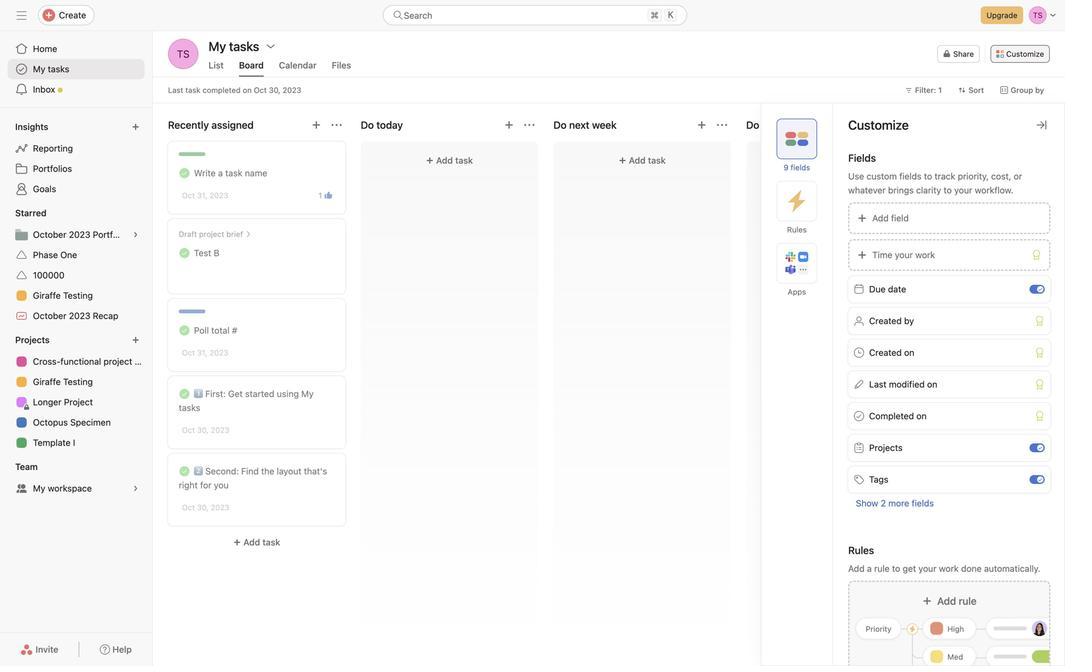 Task type: vqa. For each thing, say whether or not it's contained in the screenshot.
menu item to the top
no



Task type: describe. For each thing, give the bounding box(es) containing it.
2023 left "recap"
[[69, 311, 90, 321]]

add inside button
[[873, 213, 889, 223]]

template i
[[33, 437, 75, 448]]

recap
[[93, 311, 118, 321]]

phase one
[[33, 250, 77, 260]]

created for created on
[[870, 347, 902, 358]]

more
[[889, 498, 910, 508]]

testing for second giraffe testing link from the top
[[63, 377, 93, 387]]

oct 31, 2023 for first the oct 31, 2023 dropdown button from the bottom
[[182, 348, 228, 357]]

portfolio
[[93, 229, 127, 240]]

apps
[[788, 287, 807, 296]]

home link
[[8, 39, 145, 59]]

projects button
[[13, 331, 61, 349]]

clarity
[[917, 185, 942, 195]]

get
[[903, 563, 917, 574]]

31, for second the oct 31, 2023 dropdown button from the bottom
[[197, 191, 208, 200]]

a for add
[[868, 563, 872, 574]]

30, for 1️⃣ first: get started using my tasks
[[197, 426, 209, 435]]

oct for tasks oct 30, 2023 dropdown button
[[182, 426, 195, 435]]

the
[[261, 466, 275, 476]]

my workspace link
[[8, 478, 145, 499]]

1 vertical spatial projects
[[870, 442, 903, 453]]

custom
[[867, 171, 898, 181]]

share button
[[938, 45, 980, 63]]

add field
[[873, 213, 909, 223]]

team
[[15, 462, 38, 472]]

#
[[232, 325, 238, 336]]

octopus specimen
[[33, 417, 111, 428]]

add task button for do today
[[369, 149, 531, 172]]

test
[[194, 248, 211, 258]]

add task image for do later
[[890, 120, 900, 130]]

longer project
[[33, 397, 93, 407]]

last for last task completed on oct 30, 2023
[[168, 86, 183, 95]]

cross-
[[33, 356, 61, 367]]

that's
[[304, 466, 327, 476]]

my workspace
[[33, 483, 92, 494]]

insights
[[15, 121, 48, 132]]

name
[[245, 168, 268, 178]]

testing for first giraffe testing link
[[63, 290, 93, 301]]

100000 link
[[8, 265, 145, 285]]

projects element
[[0, 329, 152, 455]]

Completed checkbox
[[177, 386, 192, 402]]

for
[[200, 480, 212, 490]]

filter: 1
[[916, 86, 943, 95]]

0 vertical spatial 30,
[[269, 86, 281, 95]]

files link
[[332, 60, 351, 77]]

invite button
[[12, 638, 67, 661]]

time your work button
[[849, 239, 1051, 271]]

draft project brief
[[179, 230, 243, 239]]

by for group by
[[1036, 86, 1045, 95]]

upgrade
[[987, 11, 1018, 20]]

poll total #
[[194, 325, 238, 336]]

completed checkbox for poll total #
[[177, 323, 192, 338]]

100000
[[33, 270, 65, 280]]

completed image for poll total #
[[177, 323, 192, 338]]

giraffe inside starred element
[[33, 290, 61, 301]]

b
[[214, 248, 220, 258]]

plan
[[135, 356, 152, 367]]

0 vertical spatial project
[[199, 230, 224, 239]]

ts button
[[168, 39, 199, 69]]

more section actions image for do next week
[[717, 120, 728, 130]]

group
[[1011, 86, 1034, 95]]

show 2 more fields
[[856, 498, 935, 508]]

draft
[[179, 230, 197, 239]]

longer project link
[[8, 392, 145, 412]]

2 oct 31, 2023 button from the top
[[182, 348, 228, 357]]

1 vertical spatial work
[[940, 563, 959, 574]]

oct for second the oct 31, 2023 dropdown button from the bottom
[[182, 191, 195, 200]]

time
[[873, 250, 893, 260]]

oct down board link on the top of page
[[254, 86, 267, 95]]

tasks inside 1️⃣ first: get started using my tasks
[[179, 403, 200, 413]]

template i link
[[8, 433, 145, 453]]

giraffe testing for first giraffe testing link
[[33, 290, 93, 301]]

2023 down first:
[[211, 426, 230, 435]]

giraffe testing for second giraffe testing link from the top
[[33, 377, 93, 387]]

on right completed
[[917, 411, 927, 421]]

october 2023 portfolio
[[33, 229, 127, 240]]

9
[[784, 163, 789, 172]]

created for created by
[[870, 316, 902, 326]]

october 2023 recap
[[33, 311, 118, 321]]

on up modified
[[905, 347, 915, 358]]

1 oct 31, 2023 button from the top
[[182, 191, 228, 200]]

oct 30, 2023 button for tasks
[[182, 426, 230, 435]]

octopus specimen link
[[8, 412, 145, 433]]

switch for due date
[[1030, 285, 1045, 294]]

completed
[[203, 86, 241, 95]]

1 giraffe testing link from the top
[[8, 285, 145, 306]]

show options image
[[266, 41, 276, 51]]

i
[[73, 437, 75, 448]]

your inside use custom fields to track priority, cost, or whatever brings clarity to your workflow.
[[955, 185, 973, 195]]

1 inside button
[[319, 191, 322, 200]]

test b
[[194, 248, 220, 258]]

write a task name
[[194, 168, 268, 178]]

completed checkbox for 2️⃣ second: find the layout that's right for you
[[177, 464, 192, 479]]

october for october 2023 recap
[[33, 311, 67, 321]]

add task for do later
[[822, 155, 859, 166]]

project
[[64, 397, 93, 407]]

starred
[[15, 208, 46, 218]]

brief
[[227, 230, 243, 239]]

2023 down calendar link
[[283, 86, 302, 95]]

reporting link
[[8, 138, 145, 159]]

close details image
[[1037, 120, 1047, 130]]

1 button
[[316, 189, 335, 202]]

customize inside dropdown button
[[1007, 49, 1045, 58]]

home
[[33, 43, 57, 54]]

my tasks
[[209, 39, 259, 54]]

phase
[[33, 250, 58, 260]]

Search tasks, projects, and more text field
[[383, 5, 688, 25]]

create button
[[38, 5, 94, 25]]

time your work
[[873, 250, 936, 260]]

show 2 more fields button
[[856, 498, 935, 508]]

last modified on
[[870, 379, 938, 390]]

0 horizontal spatial rule
[[875, 563, 890, 574]]

oct 30, 2023 for tasks
[[182, 426, 230, 435]]

1️⃣
[[194, 389, 203, 399]]

1 vertical spatial to
[[944, 185, 953, 195]]

share
[[954, 49, 975, 58]]

cross-functional project plan
[[33, 356, 152, 367]]

create
[[59, 10, 86, 20]]

portfolios link
[[8, 159, 145, 179]]

add rule
[[938, 595, 977, 607]]

group by
[[1011, 86, 1045, 95]]

fields right 9
[[791, 163, 811, 172]]

list link
[[209, 60, 224, 77]]

new insights image
[[132, 123, 140, 131]]

board
[[239, 60, 264, 70]]

group by button
[[996, 81, 1051, 99]]

add task button for do later
[[754, 149, 917, 172]]

functional
[[61, 356, 101, 367]]



Task type: locate. For each thing, give the bounding box(es) containing it.
october inside 'link'
[[33, 229, 67, 240]]

a for write
[[218, 168, 223, 178]]

0 vertical spatial by
[[1036, 86, 1045, 95]]

0 horizontal spatial rules
[[788, 225, 807, 234]]

project up the b
[[199, 230, 224, 239]]

0 vertical spatial giraffe testing link
[[8, 285, 145, 306]]

giraffe testing up "longer project"
[[33, 377, 93, 387]]

calendar
[[279, 60, 317, 70]]

30, down 1️⃣
[[197, 426, 209, 435]]

oct 30, 2023 button
[[182, 426, 230, 435], [182, 503, 230, 512]]

list
[[209, 60, 224, 70]]

0 vertical spatial testing
[[63, 290, 93, 301]]

oct 30, 2023 button down 1️⃣
[[182, 426, 230, 435]]

1
[[939, 86, 943, 95], [319, 191, 322, 200]]

goals
[[33, 184, 56, 194]]

2023 down write a task name
[[210, 191, 228, 200]]

1 vertical spatial testing
[[63, 377, 93, 387]]

add task button
[[369, 149, 531, 172], [561, 149, 724, 172], [754, 149, 917, 172], [168, 531, 346, 554]]

1 add task image from the left
[[504, 120, 514, 130]]

more section actions image for do today
[[525, 120, 535, 130]]

tasks down completed checkbox
[[179, 403, 200, 413]]

created on
[[870, 347, 915, 358]]

2 add task image from the left
[[697, 120, 707, 130]]

add task image
[[504, 120, 514, 130], [890, 120, 900, 130]]

my for my workspace
[[33, 483, 45, 494]]

1 horizontal spatial work
[[940, 563, 959, 574]]

oct 30, 2023 down 1️⃣
[[182, 426, 230, 435]]

2 31, from the top
[[197, 348, 208, 357]]

2 horizontal spatial more section actions image
[[717, 120, 728, 130]]

by for created by
[[905, 316, 915, 326]]

teams element
[[0, 455, 152, 501]]

global element
[[0, 31, 152, 107]]

2 completed checkbox from the top
[[177, 246, 192, 261]]

rules up apps
[[788, 225, 807, 234]]

0 vertical spatial rule
[[875, 563, 890, 574]]

1 horizontal spatial tasks
[[179, 403, 200, 413]]

show
[[856, 498, 879, 508]]

1 horizontal spatial last
[[870, 379, 887, 390]]

0 horizontal spatial add task image
[[311, 120, 322, 130]]

1 horizontal spatial rule
[[959, 595, 977, 607]]

due date
[[870, 284, 907, 294]]

2023 down total
[[210, 348, 228, 357]]

completed image for write a task name
[[177, 166, 192, 181]]

by inside group by popup button
[[1036, 86, 1045, 95]]

completed image left write
[[177, 166, 192, 181]]

0 horizontal spatial tasks
[[48, 64, 69, 74]]

0 vertical spatial my
[[33, 64, 45, 74]]

0 vertical spatial october
[[33, 229, 67, 240]]

fields inside use custom fields to track priority, cost, or whatever brings clarity to your workflow.
[[900, 171, 922, 181]]

3 completed image from the top
[[177, 386, 192, 402]]

0 horizontal spatial work
[[916, 250, 936, 260]]

2 created from the top
[[870, 347, 902, 358]]

1 horizontal spatial a
[[868, 563, 872, 574]]

1 completed checkbox from the top
[[177, 166, 192, 181]]

oct 30, 2023 button for right
[[182, 503, 230, 512]]

0 horizontal spatial your
[[895, 250, 914, 260]]

completed image left 2️⃣
[[177, 464, 192, 479]]

1 horizontal spatial project
[[199, 230, 224, 239]]

2 testing from the top
[[63, 377, 93, 387]]

oct down poll
[[182, 348, 195, 357]]

completed image for 2️⃣ second: find the layout that's right for you
[[177, 464, 192, 479]]

oct 30, 2023 down 'for'
[[182, 503, 230, 512]]

last task completed on oct 30, 2023
[[168, 86, 302, 95]]

by right group
[[1036, 86, 1045, 95]]

1 completed image from the top
[[177, 246, 192, 261]]

testing down cross-functional project plan link
[[63, 377, 93, 387]]

1 switch from the top
[[1030, 285, 1045, 294]]

2 october from the top
[[33, 311, 67, 321]]

oct down right in the bottom of the page
[[182, 503, 195, 512]]

0 horizontal spatial add task image
[[504, 120, 514, 130]]

oct 30, 2023 button down 'for'
[[182, 503, 230, 512]]

tasks down home
[[48, 64, 69, 74]]

add task button for do next week
[[561, 149, 724, 172]]

do today
[[361, 119, 403, 131]]

rule left get
[[875, 563, 890, 574]]

0 vertical spatial projects
[[15, 335, 50, 345]]

0 horizontal spatial customize
[[849, 117, 909, 132]]

by down date
[[905, 316, 915, 326]]

1 vertical spatial my
[[302, 389, 314, 399]]

your right time
[[895, 250, 914, 260]]

sort button
[[953, 81, 990, 99]]

1 horizontal spatial by
[[1036, 86, 1045, 95]]

1 vertical spatial rules
[[849, 544, 875, 556]]

1 vertical spatial october
[[33, 311, 67, 321]]

0 vertical spatial 31,
[[197, 191, 208, 200]]

completed image for test b
[[177, 246, 192, 261]]

your down the priority, in the top right of the page
[[955, 185, 973, 195]]

1 giraffe testing from the top
[[33, 290, 93, 301]]

0 vertical spatial oct 31, 2023 button
[[182, 191, 228, 200]]

my for my tasks
[[33, 64, 45, 74]]

calendar link
[[279, 60, 317, 77]]

1 vertical spatial oct 31, 2023 button
[[182, 348, 228, 357]]

my inside 1️⃣ first: get started using my tasks
[[302, 389, 314, 399]]

to
[[925, 171, 933, 181], [944, 185, 953, 195], [893, 563, 901, 574]]

my tasks link
[[8, 59, 145, 79]]

1 vertical spatial created
[[870, 347, 902, 358]]

31, for first the oct 31, 2023 dropdown button from the bottom
[[197, 348, 208, 357]]

next week
[[570, 119, 617, 131]]

1 horizontal spatial your
[[919, 563, 937, 574]]

octopus
[[33, 417, 68, 428]]

3 completed checkbox from the top
[[177, 323, 192, 338]]

add task image down calendar link
[[311, 120, 322, 130]]

1 vertical spatial giraffe testing link
[[8, 372, 145, 392]]

field
[[892, 213, 909, 223]]

1 horizontal spatial to
[[925, 171, 933, 181]]

completed image left test
[[177, 246, 192, 261]]

⌘
[[651, 10, 659, 20]]

2023 up phase one link
[[69, 229, 90, 240]]

sort
[[969, 86, 985, 95]]

fields
[[849, 152, 877, 164]]

last left modified
[[870, 379, 887, 390]]

2 oct 31, 2023 from the top
[[182, 348, 228, 357]]

1 vertical spatial a
[[868, 563, 872, 574]]

work left done
[[940, 563, 959, 574]]

completed checkbox left write
[[177, 166, 192, 181]]

tasks inside my tasks link
[[48, 64, 69, 74]]

customize button
[[991, 45, 1051, 63]]

1 vertical spatial by
[[905, 316, 915, 326]]

1 31, from the top
[[197, 191, 208, 200]]

med
[[948, 652, 964, 661]]

30,
[[269, 86, 281, 95], [197, 426, 209, 435], [197, 503, 209, 512]]

0 vertical spatial to
[[925, 171, 933, 181]]

2 vertical spatial switch
[[1030, 475, 1045, 484]]

2 more section actions image from the left
[[525, 120, 535, 130]]

2 giraffe testing link from the top
[[8, 372, 145, 392]]

2 vertical spatial your
[[919, 563, 937, 574]]

date
[[889, 284, 907, 294]]

1 vertical spatial 30,
[[197, 426, 209, 435]]

inbox
[[33, 84, 55, 95]]

2 giraffe testing from the top
[[33, 377, 93, 387]]

your inside button
[[895, 250, 914, 260]]

completed image left 1️⃣
[[177, 386, 192, 402]]

0 horizontal spatial projects
[[15, 335, 50, 345]]

on
[[243, 86, 252, 95], [905, 347, 915, 358], [928, 379, 938, 390], [917, 411, 927, 421]]

None field
[[383, 5, 688, 25]]

1 october from the top
[[33, 229, 67, 240]]

giraffe testing link up the project
[[8, 372, 145, 392]]

to down track
[[944, 185, 953, 195]]

completed on
[[870, 411, 927, 421]]

tags
[[870, 474, 889, 485]]

my down team popup button
[[33, 483, 45, 494]]

work right time
[[916, 250, 936, 260]]

template
[[33, 437, 71, 448]]

using
[[277, 389, 299, 399]]

oct 31, 2023 button
[[182, 191, 228, 200], [182, 348, 228, 357]]

hide sidebar image
[[16, 10, 27, 20]]

completed checkbox for write a task name
[[177, 166, 192, 181]]

oct 31, 2023 for second the oct 31, 2023 dropdown button from the bottom
[[182, 191, 228, 200]]

projects inside dropdown button
[[15, 335, 50, 345]]

2 horizontal spatial your
[[955, 185, 973, 195]]

1 vertical spatial tasks
[[179, 403, 200, 413]]

0 vertical spatial last
[[168, 86, 183, 95]]

1 created from the top
[[870, 316, 902, 326]]

high
[[948, 625, 965, 633]]

on down board link on the top of page
[[243, 86, 252, 95]]

workflow.
[[975, 185, 1014, 195]]

1 horizontal spatial customize
[[1007, 49, 1045, 58]]

0 vertical spatial rules
[[788, 225, 807, 234]]

oct 31, 2023 down poll
[[182, 348, 228, 357]]

testing inside starred element
[[63, 290, 93, 301]]

files
[[332, 60, 351, 70]]

october
[[33, 229, 67, 240], [33, 311, 67, 321]]

0 vertical spatial customize
[[1007, 49, 1045, 58]]

2 giraffe from the top
[[33, 377, 61, 387]]

0 vertical spatial giraffe testing
[[33, 290, 93, 301]]

1 vertical spatial completed image
[[177, 464, 192, 479]]

last for last modified on
[[870, 379, 887, 390]]

work
[[916, 250, 936, 260], [940, 563, 959, 574]]

poll
[[194, 325, 209, 336]]

october 2023 portfolio link
[[8, 225, 145, 245]]

giraffe testing inside projects element
[[33, 377, 93, 387]]

a left get
[[868, 563, 872, 574]]

30, down 'for'
[[197, 503, 209, 512]]

add task image for do today
[[504, 120, 514, 130]]

giraffe down 100000
[[33, 290, 61, 301]]

october up projects dropdown button
[[33, 311, 67, 321]]

0 vertical spatial oct 30, 2023 button
[[182, 426, 230, 435]]

to left get
[[893, 563, 901, 574]]

longer
[[33, 397, 62, 407]]

add task image for do next week
[[697, 120, 707, 130]]

2 completed image from the top
[[177, 464, 192, 479]]

0 horizontal spatial more section actions image
[[332, 120, 342, 130]]

oct 30, 2023 for right
[[182, 503, 230, 512]]

1 vertical spatial giraffe
[[33, 377, 61, 387]]

2 switch from the top
[[1030, 443, 1045, 452]]

oct down write
[[182, 191, 195, 200]]

completed checkbox left 2️⃣
[[177, 464, 192, 479]]

projects
[[15, 335, 50, 345], [870, 442, 903, 453]]

oct 31, 2023 down write
[[182, 191, 228, 200]]

oct 30, 2023
[[182, 426, 230, 435], [182, 503, 230, 512]]

starred element
[[0, 202, 152, 329]]

1 vertical spatial 1
[[319, 191, 322, 200]]

testing down 100000 link
[[63, 290, 93, 301]]

invite
[[36, 644, 58, 655]]

your right get
[[919, 563, 937, 574]]

0 vertical spatial created
[[870, 316, 902, 326]]

see details, my workspace image
[[132, 485, 140, 492]]

1 vertical spatial oct 31, 2023
[[182, 348, 228, 357]]

1 vertical spatial last
[[870, 379, 887, 390]]

completed image
[[177, 166, 192, 181], [177, 323, 192, 338], [177, 386, 192, 402]]

1 oct 31, 2023 from the top
[[182, 191, 228, 200]]

1 vertical spatial giraffe testing
[[33, 377, 93, 387]]

2 horizontal spatial to
[[944, 185, 953, 195]]

giraffe testing inside starred element
[[33, 290, 93, 301]]

0 vertical spatial a
[[218, 168, 223, 178]]

my up inbox
[[33, 64, 45, 74]]

2 vertical spatial 30,
[[197, 503, 209, 512]]

1️⃣ first: get started using my tasks
[[179, 389, 314, 413]]

1 horizontal spatial projects
[[870, 442, 903, 453]]

team button
[[13, 458, 49, 476]]

fields right more
[[912, 498, 935, 508]]

ts
[[177, 48, 190, 60]]

0 horizontal spatial a
[[218, 168, 223, 178]]

layout
[[277, 466, 302, 476]]

by
[[1036, 86, 1045, 95], [905, 316, 915, 326]]

2️⃣
[[194, 466, 203, 476]]

2023 inside 'link'
[[69, 229, 90, 240]]

october 2023 recap link
[[8, 306, 145, 326]]

my inside global element
[[33, 64, 45, 74]]

1 horizontal spatial 1
[[939, 86, 943, 95]]

1 inside "dropdown button"
[[939, 86, 943, 95]]

testing
[[63, 290, 93, 301], [63, 377, 93, 387]]

my tasks
[[33, 64, 69, 74]]

giraffe inside projects element
[[33, 377, 61, 387]]

2 vertical spatial my
[[33, 483, 45, 494]]

2 vertical spatial completed image
[[177, 386, 192, 402]]

1 vertical spatial switch
[[1030, 443, 1045, 452]]

specimen
[[70, 417, 111, 428]]

3 more section actions image from the left
[[717, 120, 728, 130]]

last
[[168, 86, 183, 95], [870, 379, 887, 390]]

2 oct 30, 2023 button from the top
[[182, 503, 230, 512]]

0 vertical spatial tasks
[[48, 64, 69, 74]]

1 vertical spatial rule
[[959, 595, 977, 607]]

1 completed image from the top
[[177, 166, 192, 181]]

add task for do today
[[436, 155, 473, 166]]

0 horizontal spatial 1
[[319, 191, 322, 200]]

2 vertical spatial to
[[893, 563, 901, 574]]

1 vertical spatial oct 30, 2023
[[182, 503, 230, 512]]

do next week
[[554, 119, 617, 131]]

1 giraffe from the top
[[33, 290, 61, 301]]

1 horizontal spatial add task image
[[697, 120, 707, 130]]

to for fields
[[925, 171, 933, 181]]

created down due date
[[870, 316, 902, 326]]

oct 31, 2023 button down poll
[[182, 348, 228, 357]]

add task image left do
[[504, 120, 514, 130]]

oct for oct 30, 2023 dropdown button associated with right
[[182, 503, 195, 512]]

switch for projects
[[1030, 443, 1045, 452]]

more section actions image left do
[[525, 120, 535, 130]]

track
[[935, 171, 956, 181]]

tasks
[[48, 64, 69, 74], [179, 403, 200, 413]]

last down ts
[[168, 86, 183, 95]]

giraffe testing up october 2023 recap
[[33, 290, 93, 301]]

4 completed checkbox from the top
[[177, 464, 192, 479]]

workspace
[[48, 483, 92, 494]]

brings
[[889, 185, 914, 195]]

inbox link
[[8, 79, 145, 100]]

completed checkbox for test b
[[177, 246, 192, 261]]

31, down write
[[197, 191, 208, 200]]

1 oct 30, 2023 button from the top
[[182, 426, 230, 435]]

fields up brings
[[900, 171, 922, 181]]

0 vertical spatial completed image
[[177, 246, 192, 261]]

on right modified
[[928, 379, 938, 390]]

add task for do next week
[[629, 155, 666, 166]]

projects down completed
[[870, 442, 903, 453]]

0 vertical spatial oct 30, 2023
[[182, 426, 230, 435]]

add task image for recently assigned
[[311, 120, 322, 130]]

oct down completed checkbox
[[182, 426, 195, 435]]

more section actions image
[[332, 120, 342, 130], [525, 120, 535, 130], [717, 120, 728, 130]]

2 oct 30, 2023 from the top
[[182, 503, 230, 512]]

to up clarity on the top right of the page
[[925, 171, 933, 181]]

0 horizontal spatial project
[[104, 356, 132, 367]]

add task image left do later
[[697, 120, 707, 130]]

1 horizontal spatial add task image
[[890, 120, 900, 130]]

total
[[211, 325, 230, 336]]

more section actions image left do today at top
[[332, 120, 342, 130]]

customize up fields
[[849, 117, 909, 132]]

0 vertical spatial work
[[916, 250, 936, 260]]

1 vertical spatial customize
[[849, 117, 909, 132]]

1 horizontal spatial rules
[[849, 544, 875, 556]]

do later
[[747, 119, 784, 131]]

0 horizontal spatial by
[[905, 316, 915, 326]]

new project or portfolio image
[[132, 336, 140, 344]]

see details, october 2023 portfolio image
[[132, 231, 140, 239]]

2 add task image from the left
[[890, 120, 900, 130]]

30, for 2️⃣ second: find the layout that's right for you
[[197, 503, 209, 512]]

use custom fields to track priority, cost, or whatever brings clarity to your workflow.
[[849, 171, 1023, 195]]

add
[[436, 155, 453, 166], [629, 155, 646, 166], [822, 155, 839, 166], [873, 213, 889, 223], [244, 537, 260, 547], [849, 563, 865, 574], [938, 595, 957, 607]]

0 vertical spatial switch
[[1030, 285, 1045, 294]]

giraffe down cross-
[[33, 377, 61, 387]]

projects up cross-
[[15, 335, 50, 345]]

1 horizontal spatial more section actions image
[[525, 120, 535, 130]]

switch
[[1030, 285, 1045, 294], [1030, 443, 1045, 452], [1030, 475, 1045, 484]]

add task image
[[311, 120, 322, 130], [697, 120, 707, 130]]

1 vertical spatial your
[[895, 250, 914, 260]]

you
[[214, 480, 229, 490]]

3 switch from the top
[[1030, 475, 1045, 484]]

reporting
[[33, 143, 73, 154]]

testing inside projects element
[[63, 377, 93, 387]]

30, down calendar link
[[269, 86, 281, 95]]

switch for tags
[[1030, 475, 1045, 484]]

automatically.
[[985, 563, 1041, 574]]

cross-functional project plan link
[[8, 351, 152, 372]]

1 more section actions image from the left
[[332, 120, 342, 130]]

goals link
[[8, 179, 145, 199]]

1 vertical spatial oct 30, 2023 button
[[182, 503, 230, 512]]

more section actions image left do later
[[717, 120, 728, 130]]

work inside button
[[916, 250, 936, 260]]

9 fields
[[784, 163, 811, 172]]

board link
[[239, 60, 264, 77]]

giraffe testing link up october 2023 recap
[[8, 285, 145, 306]]

customize up group by
[[1007, 49, 1045, 58]]

project left plan
[[104, 356, 132, 367]]

help button
[[92, 638, 140, 661]]

0 vertical spatial 1
[[939, 86, 943, 95]]

1 vertical spatial project
[[104, 356, 132, 367]]

2 completed image from the top
[[177, 323, 192, 338]]

more section actions image for recently assigned
[[332, 120, 342, 130]]

portfolios
[[33, 163, 72, 174]]

completed checkbox left poll
[[177, 323, 192, 338]]

0 vertical spatial giraffe
[[33, 290, 61, 301]]

2
[[881, 498, 887, 508]]

1 vertical spatial 31,
[[197, 348, 208, 357]]

add task image down "filter: 1" "dropdown button"
[[890, 120, 900, 130]]

0 horizontal spatial to
[[893, 563, 901, 574]]

1 add task image from the left
[[311, 120, 322, 130]]

to for rules
[[893, 563, 901, 574]]

rule up 'high'
[[959, 595, 977, 607]]

completed image for 1️⃣ first: get started using my tasks
[[177, 386, 192, 402]]

my inside "link"
[[33, 483, 45, 494]]

0 horizontal spatial last
[[168, 86, 183, 95]]

oct 31, 2023 button down write
[[182, 191, 228, 200]]

a right write
[[218, 168, 223, 178]]

completed checkbox left test
[[177, 246, 192, 261]]

modified
[[890, 379, 925, 390]]

1 vertical spatial completed image
[[177, 323, 192, 338]]

insights element
[[0, 115, 152, 202]]

october up phase
[[33, 229, 67, 240]]

completed image left poll
[[177, 323, 192, 338]]

1 testing from the top
[[63, 290, 93, 301]]

0 vertical spatial completed image
[[177, 166, 192, 181]]

october for october 2023 portfolio
[[33, 229, 67, 240]]

created down created by
[[870, 347, 902, 358]]

completed image
[[177, 246, 192, 261], [177, 464, 192, 479]]

my right using
[[302, 389, 314, 399]]

Completed checkbox
[[177, 166, 192, 181], [177, 246, 192, 261], [177, 323, 192, 338], [177, 464, 192, 479]]

31, down poll
[[197, 348, 208, 357]]

find
[[241, 466, 259, 476]]

rules down the show
[[849, 544, 875, 556]]

1 oct 30, 2023 from the top
[[182, 426, 230, 435]]

2023 down you
[[211, 503, 230, 512]]

0 vertical spatial oct 31, 2023
[[182, 191, 228, 200]]

oct for first the oct 31, 2023 dropdown button from the bottom
[[182, 348, 195, 357]]

0 vertical spatial your
[[955, 185, 973, 195]]



